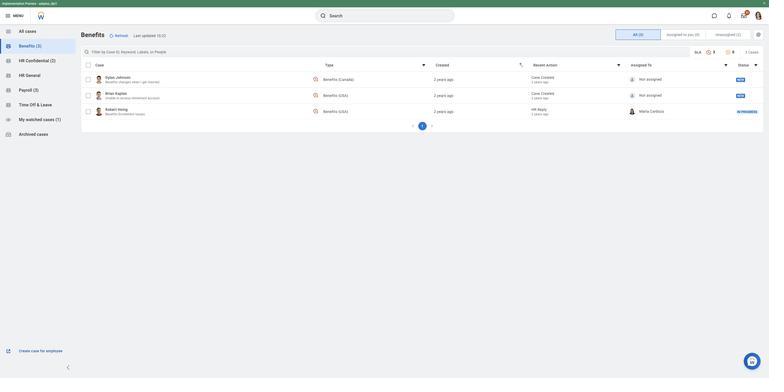 Task type: locate. For each thing, give the bounding box(es) containing it.
assigned
[[647, 77, 662, 81], [647, 93, 662, 98]]

2 assigned from the top
[[647, 93, 662, 98]]

ago
[[448, 78, 454, 82], [544, 80, 549, 84], [448, 94, 454, 98], [544, 97, 549, 100], [448, 110, 454, 114], [544, 113, 549, 116]]

not assigned for benefits (usa)
[[640, 93, 662, 98]]

1 vertical spatial time to resolve - overdue image
[[313, 109, 319, 114]]

1 vertical spatial hr
[[19, 73, 25, 78]]

new down status
[[738, 78, 745, 82]]

enrollment
[[119, 113, 135, 116]]

2 vertical spatial created
[[542, 92, 555, 96]]

cases
[[25, 29, 36, 34], [43, 117, 55, 122], [37, 132, 48, 137]]

not
[[640, 77, 646, 81], [640, 93, 646, 98]]

2 not assigned from the top
[[640, 93, 662, 98]]

assigned to you (0)
[[667, 33, 700, 37]]

time to resolve - overdue element down time to first response - overdue element
[[313, 109, 319, 114]]

not assigned down to
[[640, 77, 662, 81]]

1 vertical spatial contact card matrix manager image
[[5, 87, 12, 94]]

1 vertical spatial case created 2 years ago
[[532, 92, 555, 100]]

contact card matrix manager image
[[5, 58, 12, 64], [5, 87, 12, 94]]

progress
[[742, 110, 758, 114]]

search image for search workday search field
[[320, 13, 327, 19]]

1 time to resolve - overdue image from the top
[[313, 76, 319, 82]]

search image inside filter by case id, keyword, labels, or people. type label: to find cases with specific labels applied element
[[84, 49, 89, 55]]

ago inside hr reply 2 years ago
[[544, 113, 549, 116]]

2 time to resolve - overdue image from the top
[[313, 109, 319, 114]]

to left you
[[684, 33, 688, 37]]

assigned inside "button"
[[667, 33, 683, 37]]

caret down image inside status button
[[754, 62, 760, 68]]

0 horizontal spatial 3
[[714, 50, 716, 54]]

(3) for payroll (3)
[[33, 88, 39, 93]]

status
[[739, 63, 750, 67]]

reply
[[538, 108, 547, 112]]

time to resolve - overdue image
[[313, 76, 319, 82], [313, 109, 319, 114]]

cases inside "link"
[[37, 132, 48, 137]]

1 horizontal spatial 3
[[746, 50, 748, 54]]

0 vertical spatial search image
[[320, 13, 327, 19]]

cases for all cases
[[25, 29, 36, 34]]

(3) inside button
[[639, 33, 644, 37]]

1 horizontal spatial search image
[[320, 13, 327, 19]]

0 vertical spatial case created 2 years ago
[[532, 75, 555, 84]]

case for benefits (canada)
[[532, 75, 541, 80]]

1 vertical spatial search image
[[84, 49, 89, 55]]

assigned inside button
[[632, 63, 648, 67]]

create case for employee
[[19, 349, 63, 354]]

1 vertical spatial benefits (usa)
[[324, 110, 349, 114]]

assigned down to
[[647, 77, 662, 81]]

1 horizontal spatial assigned
[[667, 33, 683, 37]]

case
[[31, 349, 39, 354]]

new up in
[[738, 94, 745, 98]]

0 horizontal spatial all
[[19, 29, 24, 34]]

all
[[19, 29, 24, 34], [634, 33, 638, 37]]

list
[[0, 24, 76, 142]]

kaplan
[[115, 92, 127, 96]]

1 caret down image from the left
[[616, 62, 623, 68]]

1 not assigned from the top
[[640, 77, 662, 81]]

justify image
[[5, 13, 11, 19]]

1 vertical spatial 2 years ago
[[434, 94, 454, 98]]

0 vertical spatial not
[[640, 77, 646, 81]]

assigned for assigned to you (0)
[[667, 33, 683, 37]]

2 2 years ago from the top
[[434, 94, 454, 98]]

1 horizontal spatial caret down image
[[724, 62, 730, 68]]

2 vertical spatial case
[[532, 92, 541, 96]]

hr confidential (2) link
[[0, 54, 76, 68]]

chevron right image
[[65, 365, 72, 371]]

case created 2 years ago down recent action
[[532, 75, 555, 84]]

all cases link
[[0, 24, 76, 39]]

Search Workday  search field
[[330, 10, 444, 22]]

0 vertical spatial benefits (usa)
[[324, 94, 349, 98]]

0 vertical spatial created
[[436, 63, 450, 67]]

contact card matrix manager image inside hr general link
[[5, 73, 12, 79]]

time to resolve - overdue element up time to first response - overdue icon
[[313, 76, 319, 82]]

visible image
[[5, 117, 12, 123]]

2 new from the top
[[738, 94, 745, 98]]

0 vertical spatial contact card matrix manager image
[[5, 58, 12, 64]]

you
[[689, 33, 695, 37]]

assigned left to
[[632, 63, 648, 67]]

2 contact card matrix manager image from the top
[[5, 87, 12, 94]]

search image for "filter by case id, keyword, labels, or people" text box
[[84, 49, 89, 55]]

1 vertical spatial time to resolve - overdue element
[[313, 109, 319, 114]]

unable to access retirement account button
[[105, 96, 160, 100]]

hr left reply in the top right of the page
[[532, 108, 537, 112]]

my watched cases (1) link
[[0, 113, 76, 127]]

benefits
[[81, 31, 105, 39], [19, 44, 35, 49], [324, 78, 338, 82], [105, 80, 118, 84], [324, 94, 338, 98], [324, 110, 338, 114], [105, 113, 118, 116]]

1 vertical spatial case
[[532, 75, 541, 80]]

2 (usa) from the top
[[339, 110, 349, 114]]

(usa)
[[339, 94, 349, 98], [339, 110, 349, 114]]

hr confidential (2)
[[19, 58, 56, 63]]

created down recent action
[[542, 75, 555, 80]]

benefits (usa)
[[324, 94, 349, 98], [324, 110, 349, 114]]

all inside button
[[634, 33, 638, 37]]

archived cases
[[19, 132, 48, 137]]

assigned left you
[[667, 33, 683, 37]]

implementation
[[2, 2, 24, 6]]

0 vertical spatial (3)
[[639, 33, 644, 37]]

contact card matrix manager image up visible icon
[[5, 102, 12, 108]]

2 time to resolve - overdue element from the top
[[313, 109, 319, 114]]

0 vertical spatial assigned
[[647, 77, 662, 81]]

1 vertical spatial new
[[738, 94, 745, 98]]

employee
[[46, 349, 63, 354]]

created up reply in the top right of the page
[[542, 92, 555, 96]]

recent action button
[[531, 60, 626, 70]]

years inside hr reply 2 years ago
[[535, 113, 543, 116]]

confidential
[[26, 58, 49, 63]]

clock x image
[[707, 50, 712, 55]]

hr left general
[[19, 73, 25, 78]]

not for (canada)
[[640, 77, 646, 81]]

not right user icon
[[640, 93, 646, 98]]

not assigned up the maria cardoza
[[640, 93, 662, 98]]

not assigned
[[640, 77, 662, 81], [640, 93, 662, 98]]

tab list
[[616, 29, 765, 40]]

1 case created 2 years ago from the top
[[532, 75, 555, 84]]

2 case created 2 years ago from the top
[[532, 92, 555, 100]]

1 benefits (usa) from the top
[[324, 94, 349, 98]]

account
[[148, 97, 160, 100]]

|
[[721, 50, 722, 54]]

contact card matrix manager image inside time off & leave link
[[5, 102, 12, 108]]

menu banner
[[0, 0, 770, 24]]

1 horizontal spatial (2)
[[737, 33, 742, 37]]

1 assigned from the top
[[647, 77, 662, 81]]

(usa) for hr reply
[[339, 110, 349, 114]]

0 vertical spatial to
[[684, 33, 688, 37]]

case created 2 years ago up reply in the top right of the page
[[532, 92, 555, 100]]

assigned for benefits (canada)
[[647, 77, 662, 81]]

contact card matrix manager image down grid view icon on the left
[[5, 43, 12, 49]]

(3)
[[639, 33, 644, 37], [36, 44, 41, 49], [33, 88, 39, 93]]

all (3) button
[[617, 30, 661, 40]]

chevron left small image
[[411, 124, 416, 129]]

0 button
[[724, 47, 738, 57]]

contact card matrix manager image for time off & leave
[[5, 102, 12, 108]]

1 vertical spatial (2)
[[50, 58, 56, 63]]

(2)
[[737, 33, 742, 37], [50, 58, 56, 63]]

2 vertical spatial 2 years ago
[[434, 110, 454, 114]]

not right user image
[[640, 77, 646, 81]]

(usa) for case created
[[339, 94, 349, 98]]

time to resolve - overdue image up time to first response - overdue icon
[[313, 76, 319, 82]]

caret down image left assigned to
[[616, 62, 623, 68]]

0 vertical spatial (2)
[[737, 33, 742, 37]]

cases left '(1)'
[[43, 117, 55, 122]]

1 vertical spatial created
[[542, 75, 555, 80]]

0 vertical spatial time to resolve - overdue element
[[313, 76, 319, 82]]

in
[[738, 110, 741, 114]]

cases down my watched cases (1)
[[37, 132, 48, 137]]

1 contact card matrix manager image from the top
[[5, 43, 12, 49]]

1 vertical spatial cases
[[43, 117, 55, 122]]

last
[[134, 34, 141, 38]]

case for benefits (usa)
[[532, 92, 541, 96]]

1 time to resolve - overdue element from the top
[[313, 76, 319, 82]]

1 vertical spatial (3)
[[36, 44, 41, 49]]

1 2 years ago from the top
[[434, 78, 454, 82]]

my watched cases (1)
[[19, 117, 61, 122]]

years
[[438, 78, 447, 82], [535, 80, 543, 84], [438, 94, 447, 98], [535, 97, 543, 100], [438, 110, 447, 114], [535, 113, 543, 116]]

assigned
[[667, 33, 683, 37], [632, 63, 648, 67]]

1 vertical spatial not assigned
[[640, 93, 662, 98]]

case created 2 years ago for benefits (usa)
[[532, 92, 555, 100]]

time off & leave link
[[0, 98, 76, 113]]

0 vertical spatial cases
[[25, 29, 36, 34]]

caret down image for action
[[616, 62, 623, 68]]

off
[[30, 103, 36, 108]]

0 vertical spatial new
[[738, 78, 745, 82]]

1 new from the top
[[738, 78, 745, 82]]

all for all (3)
[[634, 33, 638, 37]]

(2) right unassigned
[[737, 33, 742, 37]]

new for benefits (usa)
[[738, 94, 745, 98]]

case
[[95, 63, 104, 67], [532, 75, 541, 80], [532, 92, 541, 96]]

2 3 from the left
[[746, 50, 748, 54]]

to
[[684, 33, 688, 37], [117, 97, 120, 100]]

1 vertical spatial (usa)
[[339, 110, 349, 114]]

0 vertical spatial hr
[[19, 58, 25, 63]]

3 caret down image from the left
[[754, 62, 760, 68]]

3 button
[[704, 47, 718, 57]]

0 vertical spatial time to resolve - overdue image
[[313, 76, 319, 82]]

caret down image
[[616, 62, 623, 68], [724, 62, 730, 68], [754, 62, 760, 68]]

1 horizontal spatial to
[[684, 33, 688, 37]]

2 vertical spatial hr
[[532, 108, 537, 112]]

when
[[132, 80, 140, 84]]

in progress
[[738, 110, 758, 114]]

unassigned (2) button
[[707, 30, 752, 40]]

unassigned (2)
[[716, 33, 742, 37]]

caret down image down clock exclamation icon
[[724, 62, 730, 68]]

search image
[[320, 13, 327, 19], [84, 49, 89, 55]]

caret down image inside recent action button
[[616, 62, 623, 68]]

action
[[547, 63, 558, 67]]

issues
[[135, 113, 145, 116]]

0 horizontal spatial to
[[117, 97, 120, 100]]

2 benefits (usa) from the top
[[324, 110, 349, 114]]

contact card matrix manager image left hr general
[[5, 73, 12, 79]]

2 vertical spatial cases
[[37, 132, 48, 137]]

to down kaplan
[[117, 97, 120, 100]]

1 vertical spatial assigned
[[647, 93, 662, 98]]

time to resolve - overdue image down time to first response - overdue element
[[313, 109, 319, 114]]

1 vertical spatial assigned
[[632, 63, 648, 67]]

contact card matrix manager image inside hr confidential (2) link
[[5, 58, 12, 64]]

0 vertical spatial assigned
[[667, 33, 683, 37]]

1 vertical spatial not
[[640, 93, 646, 98]]

(2) inside list
[[50, 58, 56, 63]]

1 3 from the left
[[714, 50, 716, 54]]

2 vertical spatial contact card matrix manager image
[[5, 102, 12, 108]]

hr
[[19, 58, 25, 63], [19, 73, 25, 78], [532, 108, 537, 112]]

(2) right confidential
[[50, 58, 56, 63]]

3 inside button
[[714, 50, 716, 54]]

3
[[714, 50, 716, 54], [746, 50, 748, 54]]

time to resolve - overdue element for benefits (usa)
[[313, 109, 319, 114]]

hr left confidential
[[19, 58, 25, 63]]

contact card matrix manager image
[[5, 43, 12, 49], [5, 73, 12, 79], [5, 102, 12, 108]]

1 vertical spatial to
[[117, 97, 120, 100]]

1 (usa) from the top
[[339, 94, 349, 98]]

0 horizontal spatial (2)
[[50, 58, 56, 63]]

2 not from the top
[[640, 93, 646, 98]]

cases for archived cases
[[37, 132, 48, 137]]

contact card matrix manager image inside "benefits (3)" link
[[5, 43, 12, 49]]

archived cases link
[[0, 127, 76, 142]]

0 horizontal spatial caret down image
[[616, 62, 623, 68]]

i
[[141, 80, 142, 84]]

3 left the cases
[[746, 50, 748, 54]]

filter by case id, keyword, labels, or people. type label: to find cases with specific labels applied element
[[82, 47, 691, 57]]

2 vertical spatial (3)
[[33, 88, 39, 93]]

0 horizontal spatial search image
[[84, 49, 89, 55]]

cases up benefits (3)
[[25, 29, 36, 34]]

caret down image right status
[[754, 62, 760, 68]]

assigned up the maria cardoza
[[647, 93, 662, 98]]

0 vertical spatial 2 years ago
[[434, 78, 454, 82]]

3 right clock x icon on the right of page
[[714, 50, 716, 54]]

menu button
[[0, 7, 30, 24]]

clock exclamation image
[[726, 50, 732, 55]]

0 horizontal spatial assigned
[[632, 63, 648, 67]]

unassigned
[[716, 33, 736, 37]]

time to resolve - overdue element
[[313, 76, 319, 82], [313, 109, 319, 114]]

1 not from the top
[[640, 77, 646, 81]]

hr general link
[[0, 68, 76, 83]]

2 caret down image from the left
[[724, 62, 730, 68]]

created right caret down image
[[436, 63, 450, 67]]

2 contact card matrix manager image from the top
[[5, 73, 12, 79]]

new
[[738, 78, 745, 82], [738, 94, 745, 98]]

1 contact card matrix manager image from the top
[[5, 58, 12, 64]]

0 vertical spatial (usa)
[[339, 94, 349, 98]]

caret down image inside assigned to button
[[724, 62, 730, 68]]

assigned for assigned to
[[632, 63, 648, 67]]

3 2 years ago from the top
[[434, 110, 454, 114]]

get
[[143, 80, 147, 84]]

2 years ago
[[434, 78, 454, 82], [434, 94, 454, 98], [434, 110, 454, 114]]

contact card matrix manager image inside payroll (3) link
[[5, 87, 12, 94]]

0 vertical spatial contact card matrix manager image
[[5, 43, 12, 49]]

3 for 3
[[714, 50, 716, 54]]

2 inside hr reply 2 years ago
[[532, 113, 534, 116]]

not for (usa)
[[640, 93, 646, 98]]

notifications large image
[[727, 13, 733, 18]]

time to first response - overdue element
[[313, 92, 319, 98]]

3 contact card matrix manager image from the top
[[5, 102, 12, 108]]

2 horizontal spatial caret down image
[[754, 62, 760, 68]]

time to first response - overdue image
[[313, 92, 319, 98]]

1 vertical spatial contact card matrix manager image
[[5, 73, 12, 79]]

1 horizontal spatial all
[[634, 33, 638, 37]]

0 vertical spatial not assigned
[[640, 77, 662, 81]]



Task type: vqa. For each thing, say whether or not it's contained in the screenshot.
100.0%
no



Task type: describe. For each thing, give the bounding box(es) containing it.
changes
[[119, 80, 131, 84]]

benefits inside robert hsing benefits enrollment issues
[[105, 113, 118, 116]]

&
[[37, 103, 40, 108]]

benefits (canada)
[[324, 78, 354, 82]]

chevron right small image
[[430, 124, 435, 129]]

benefits inside "benefits (3)" link
[[19, 44, 35, 49]]

inbox image
[[5, 132, 12, 138]]

33
[[747, 11, 750, 14]]

user image
[[631, 94, 635, 98]]

-
[[37, 2, 38, 6]]

contact card matrix manager image for benefits (3)
[[5, 43, 12, 49]]

benefits (usa) for case
[[324, 94, 349, 98]]

all (3)
[[634, 33, 644, 37]]

benefits enrollment issues button
[[105, 112, 145, 117]]

payroll (3)
[[19, 88, 39, 93]]

(0)
[[696, 33, 700, 37]]

new for benefits (canada)
[[738, 78, 745, 82]]

2 years ago for robert hsing
[[434, 110, 454, 114]]

brian
[[105, 92, 114, 96]]

implementation preview -   adeptai_dpt1
[[2, 2, 57, 6]]

last updated 10:22
[[134, 34, 166, 38]]

close environment banner image
[[764, 2, 767, 5]]

created for (canada)
[[542, 75, 555, 80]]

1
[[422, 124, 424, 128]]

list containing all cases
[[0, 24, 76, 142]]

benefits (usa) for hr
[[324, 110, 349, 114]]

time
[[19, 103, 29, 108]]

assigned to button
[[628, 60, 733, 70]]

33 button
[[739, 10, 751, 22]]

cardoza
[[651, 109, 665, 114]]

time to resolve - overdue image for benefits (canada)
[[313, 76, 319, 82]]

reset image
[[109, 33, 114, 38]]

0
[[733, 50, 735, 54]]

time to resolve - overdue image for benefits (usa)
[[313, 109, 319, 114]]

hr reply 2 years ago
[[532, 108, 549, 116]]

(canada)
[[339, 78, 354, 82]]

caret down image
[[421, 62, 427, 68]]

to inside 'brian kaplan unable to access retirement account'
[[117, 97, 120, 100]]

assigned for benefits (usa)
[[647, 93, 662, 98]]

(3) for benefits (3)
[[36, 44, 41, 49]]

(2) inside button
[[737, 33, 742, 37]]

general
[[26, 73, 41, 78]]

my
[[19, 117, 25, 122]]

status button
[[735, 60, 763, 70]]

time to resolve - overdue element for benefits (canada)
[[313, 76, 319, 82]]

hr for hr general
[[19, 73, 25, 78]]

dylan
[[105, 75, 115, 80]]

caret down image for to
[[724, 62, 730, 68]]

type button
[[322, 60, 431, 70]]

recent
[[534, 63, 546, 67]]

3 for 3 cases
[[746, 50, 748, 54]]

recent action
[[534, 63, 558, 67]]

brian kaplan unable to access retirement account
[[105, 92, 160, 100]]

married.
[[148, 80, 160, 84]]

2 years ago for brian kaplan
[[434, 94, 454, 98]]

sort up image
[[518, 61, 524, 68]]

0 vertical spatial case
[[95, 63, 104, 67]]

Filter by Case ID, Keyword, Labels, or People text field
[[92, 49, 683, 55]]

benefits inside dylan johnson benefits changes when i get married.
[[105, 80, 118, 84]]

contact card matrix manager image for hr confidential (2)
[[5, 58, 12, 64]]

(3) for all (3)
[[639, 33, 644, 37]]

adeptai_dpt1
[[39, 2, 57, 6]]

refresh button
[[107, 32, 132, 40]]

sort down image
[[520, 63, 526, 69]]

hsing
[[118, 108, 128, 112]]

(1)
[[56, 117, 61, 122]]

maria
[[640, 109, 650, 114]]

grid view image
[[5, 28, 12, 35]]

user image
[[631, 78, 635, 82]]

created for (usa)
[[542, 92, 555, 96]]

1 button
[[419, 122, 427, 130]]

2 years ago for dylan johnson
[[434, 78, 454, 82]]

payroll
[[19, 88, 32, 93]]

all (3) tab panel
[[81, 46, 765, 133]]

assigned to
[[632, 63, 653, 67]]

created inside button
[[436, 63, 450, 67]]

leave
[[41, 103, 52, 108]]

at tag mention image
[[756, 32, 763, 38]]

assigned to you (0) button
[[662, 30, 706, 40]]

hr for hr confidential (2)
[[19, 58, 25, 63]]

10:22
[[157, 34, 166, 38]]

robert hsing benefits enrollment issues
[[105, 108, 145, 116]]

maria cardoza
[[640, 109, 665, 114]]

contact card matrix manager image for hr general
[[5, 73, 12, 79]]

watched
[[26, 117, 42, 122]]

unable
[[105, 97, 116, 100]]

dylan johnson benefits changes when i get married.
[[105, 75, 160, 84]]

all for all cases
[[19, 29, 24, 34]]

retirement
[[132, 97, 147, 100]]

updated
[[142, 34, 156, 38]]

contact card matrix manager image for payroll (3)
[[5, 87, 12, 94]]

hr inside hr reply 2 years ago
[[532, 108, 537, 112]]

benefits (3)
[[19, 44, 41, 49]]

refresh
[[115, 34, 128, 38]]

benefits changes when i get married. button
[[105, 80, 160, 84]]

created button
[[433, 60, 528, 70]]

profile logan mcneil image
[[755, 12, 764, 21]]

not assigned for benefits (canada)
[[640, 77, 662, 81]]

to inside the assigned to you (0) "button"
[[684, 33, 688, 37]]

benefits (3) link
[[0, 39, 76, 54]]

hr general
[[19, 73, 41, 78]]

time off & leave
[[19, 103, 52, 108]]

inbox large image
[[742, 13, 747, 18]]

archived
[[19, 132, 36, 137]]

ext link image
[[5, 349, 12, 355]]

preview
[[25, 2, 36, 6]]

to
[[648, 63, 653, 67]]

sla
[[695, 50, 702, 54]]

type
[[326, 63, 334, 67]]

payroll (3) link
[[0, 83, 76, 98]]

menu
[[13, 14, 23, 18]]

access
[[120, 97, 131, 100]]

for
[[40, 349, 45, 354]]

create case for employee link
[[5, 349, 70, 355]]

all cases
[[19, 29, 36, 34]]

tab list containing all (3)
[[616, 29, 765, 40]]

case created 2 years ago for benefits (canada)
[[532, 75, 555, 84]]

3 cases
[[746, 50, 760, 54]]

cases
[[749, 50, 760, 54]]

create
[[19, 349, 30, 354]]



